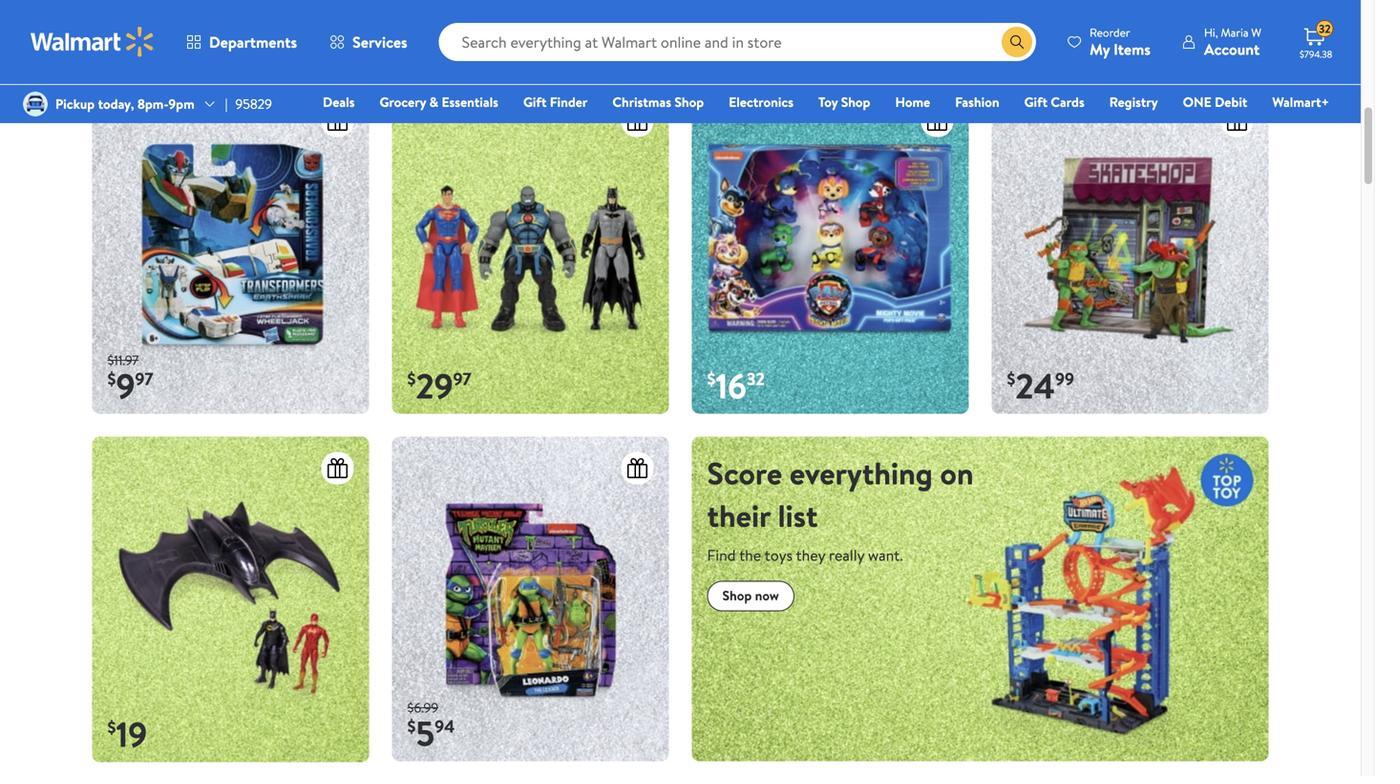 Task type: vqa. For each thing, say whether or not it's contained in the screenshot.
the leftmost "Pineapple"
no



Task type: locate. For each thing, give the bounding box(es) containing it.
deals
[[323, 93, 355, 111]]

32
[[1319, 21, 1331, 37], [747, 367, 765, 391]]

maria
[[1221, 24, 1249, 41]]

the
[[739, 545, 761, 566]]

0 horizontal spatial  image
[[23, 92, 48, 117]]

$ inside $ 24 99
[[1007, 367, 1016, 391]]

reorder
[[1090, 24, 1131, 41]]

departments button
[[170, 19, 313, 65]]

99 for 34
[[456, 19, 475, 43]]

gift cards
[[1025, 93, 1085, 111]]

$794.38
[[1300, 48, 1333, 61]]

|
[[225, 95, 228, 113]]

99 inside $ 34 99
[[456, 19, 475, 43]]

0 vertical spatial  image
[[23, 92, 48, 117]]

99
[[155, 19, 174, 43], [456, 19, 475, 43], [1056, 367, 1075, 391]]

grocery & essentials
[[380, 93, 499, 111]]

search icon image
[[1010, 34, 1025, 50]]

gift finder link
[[515, 92, 596, 112]]

32 up score
[[747, 367, 765, 391]]

| 95829
[[225, 95, 272, 113]]

$11.97 $ 9 97
[[107, 351, 153, 410]]

shop right toy
[[841, 93, 871, 111]]

$6.99
[[407, 699, 439, 717]]

1 horizontal spatial 99
[[456, 19, 475, 43]]

0 vertical spatial 32
[[1319, 21, 1331, 37]]

5
[[416, 710, 435, 757]]

 image
[[23, 92, 48, 117], [692, 437, 1269, 762]]

my
[[1090, 39, 1110, 60]]

account
[[1205, 39, 1260, 60]]

hi, maria w account
[[1205, 24, 1262, 60]]

1 vertical spatial 32
[[747, 367, 765, 391]]

$ inside $ 34 99
[[407, 19, 416, 43]]

fashion link
[[947, 92, 1008, 112]]

2 gift from the left
[[1025, 93, 1048, 111]]

$
[[707, 2, 721, 39], [107, 19, 116, 43], [407, 19, 416, 43], [107, 367, 116, 391], [407, 367, 416, 391], [707, 367, 716, 391], [1007, 367, 1016, 391], [407, 715, 416, 739], [107, 716, 116, 740]]

list
[[778, 495, 818, 537]]

shop left now
[[723, 587, 752, 605]]

registry link
[[1101, 92, 1167, 112]]

97
[[769, 2, 797, 39], [135, 367, 153, 391], [453, 367, 472, 391]]

find
[[707, 545, 736, 566]]

gift left finder
[[523, 93, 547, 111]]

97 inside the $11.97 $ 9 97
[[135, 367, 153, 391]]

grocery
[[380, 93, 426, 111]]

20
[[116, 14, 155, 62]]

$ inside $ 16 32
[[707, 367, 716, 391]]

paw patrol: the mighty movie, 6 -piece toy figure pack, for kids ages 3+ image
[[692, 89, 969, 414]]

services button
[[313, 19, 424, 65]]

$ inside $ 19
[[107, 716, 116, 740]]

home link
[[887, 92, 939, 112]]

registry
[[1110, 93, 1158, 111]]

1 horizontal spatial shop
[[723, 587, 752, 605]]

reorder my items
[[1090, 24, 1151, 60]]

shop right christmas
[[675, 93, 704, 111]]

gift left the cards
[[1025, 93, 1048, 111]]

$11.97
[[107, 351, 139, 369]]

0 horizontal spatial 99
[[155, 19, 174, 43]]

walmart+ link
[[1264, 92, 1338, 112]]

$6.99 $ 5 94
[[407, 699, 455, 757]]

$ inside the $11.97 $ 9 97
[[107, 367, 116, 391]]

0 horizontal spatial 97
[[135, 367, 153, 391]]

one debit
[[1183, 93, 1248, 111]]

$ inside $ 29 97
[[407, 367, 416, 391]]

gift
[[523, 93, 547, 111], [1025, 93, 1048, 111]]

services
[[353, 32, 408, 53]]

shop inside christmas shop "link"
[[675, 93, 704, 111]]

dc comics batman and superman vs. darkseid 12-inch action figure 3-pack image
[[392, 89, 669, 414]]

one
[[1183, 93, 1212, 111]]

&
[[429, 93, 439, 111]]

32 up $794.38
[[1319, 21, 1331, 37]]

0 horizontal spatial shop
[[675, 93, 704, 111]]

shop inside toy shop link
[[841, 93, 871, 111]]

gift for gift finder
[[523, 93, 547, 111]]

99 for 24
[[1056, 367, 1075, 391]]

one debit link
[[1175, 92, 1257, 112]]

gift for gift cards
[[1025, 93, 1048, 111]]

pickup today, 8pm-9pm
[[55, 95, 195, 113]]

pickup
[[55, 95, 95, 113]]

2 horizontal spatial shop
[[841, 93, 871, 111]]

shop for christmas shop
[[675, 93, 704, 111]]

christmas shop
[[613, 93, 704, 111]]

fashion
[[955, 93, 1000, 111]]

$ for 29
[[407, 367, 416, 391]]

1 vertical spatial  image
[[692, 437, 1269, 762]]

really
[[829, 545, 865, 566]]

everything
[[790, 452, 933, 495]]

99 inside $ 24 99
[[1056, 367, 1075, 391]]

1 horizontal spatial gift
[[1025, 93, 1048, 111]]

transformers: earthspark 1 step flip changer wheeljack kids toy action figure for boys and girls (6") image
[[92, 89, 369, 414]]

electronics link
[[720, 92, 802, 112]]

$ for 20
[[107, 19, 116, 43]]

christmas shop link
[[604, 92, 713, 112]]

0 horizontal spatial gift
[[523, 93, 547, 111]]

shop
[[675, 93, 704, 111], [841, 93, 871, 111], [723, 587, 752, 605]]

2 horizontal spatial 99
[[1056, 367, 1075, 391]]

99 inside $ 20 99
[[155, 19, 174, 43]]

0 horizontal spatial 32
[[747, 367, 765, 391]]

94
[[435, 715, 455, 739]]

$ for 34
[[407, 19, 416, 43]]

finder
[[550, 93, 588, 111]]

items
[[1114, 39, 1151, 60]]

1 horizontal spatial 97
[[453, 367, 472, 391]]

gift finder
[[523, 93, 588, 111]]

walmart image
[[31, 27, 155, 57]]

teenage mutant ninja turtles mutant figure 2 pk - mikey vs leatherhead image
[[992, 89, 1269, 414]]

christmas
[[613, 93, 672, 111]]

$ inside $ 20 99
[[107, 19, 116, 43]]

departments
[[209, 32, 297, 53]]

toys
[[765, 545, 793, 566]]

99 for 20
[[155, 19, 174, 43]]

1 gift from the left
[[523, 93, 547, 111]]

shop for toy shop
[[841, 93, 871, 111]]

toy shop link
[[810, 92, 879, 112]]

score everything on their list find the toys they really want.
[[707, 452, 974, 566]]



Task type: describe. For each thing, give the bounding box(es) containing it.
deals link
[[314, 92, 363, 112]]

$ for 19
[[107, 716, 116, 740]]

score
[[707, 452, 783, 495]]

$ for 16
[[707, 367, 716, 391]]

shop now
[[723, 587, 779, 605]]

34
[[416, 14, 456, 62]]

29
[[416, 362, 453, 410]]

8pm-
[[137, 95, 169, 113]]

$ 24 99
[[1007, 362, 1075, 410]]

$ inside $6.99 $ 5 94
[[407, 715, 416, 739]]

electronics
[[729, 93, 794, 111]]

w
[[1252, 24, 1262, 41]]

cards
[[1051, 93, 1085, 111]]

97 inside $ 29 97
[[453, 367, 472, 391]]

9pm
[[169, 95, 195, 113]]

$ 34 99
[[407, 14, 475, 62]]

want.
[[868, 545, 903, 566]]

debit
[[1215, 93, 1248, 111]]

on
[[940, 452, 974, 495]]

today,
[[98, 95, 134, 113]]

walmart+
[[1273, 93, 1330, 111]]

2 horizontal spatial 97
[[769, 2, 797, 39]]

Walmart Site-Wide search field
[[439, 23, 1037, 61]]

essentials
[[442, 93, 499, 111]]

$ 20 99
[[107, 14, 174, 62]]

they
[[796, 545, 826, 566]]

their
[[707, 495, 771, 537]]

Search search field
[[439, 23, 1037, 61]]

95829
[[235, 95, 272, 113]]

9
[[116, 362, 135, 410]]

$ 16 32
[[707, 362, 765, 410]]

1 horizontal spatial 32
[[1319, 21, 1331, 37]]

$ 19
[[107, 711, 147, 758]]

shop now button
[[707, 581, 795, 612]]

19
[[116, 711, 147, 758]]

shop inside the "shop now" button
[[723, 587, 752, 605]]

$ 29 97
[[407, 362, 472, 410]]

hi,
[[1205, 24, 1219, 41]]

grocery & essentials link
[[371, 92, 507, 112]]

1 horizontal spatial  image
[[692, 437, 1269, 762]]

toy
[[819, 93, 838, 111]]

32 inside $ 16 32
[[747, 367, 765, 391]]

$ for 24
[[1007, 367, 1016, 391]]

24
[[1016, 362, 1056, 410]]

dc comics: the flash ultimate batwing set, with 2 action figures image
[[92, 437, 369, 763]]

home
[[896, 93, 931, 111]]

16
[[716, 362, 747, 410]]

now
[[755, 587, 779, 605]]

teenage mutant ninja turtles: mutant mayhem 4.5" leonardo basic action figure by playmates toys image
[[392, 437, 669, 762]]

toy shop
[[819, 93, 871, 111]]

gift cards link
[[1016, 92, 1094, 112]]



